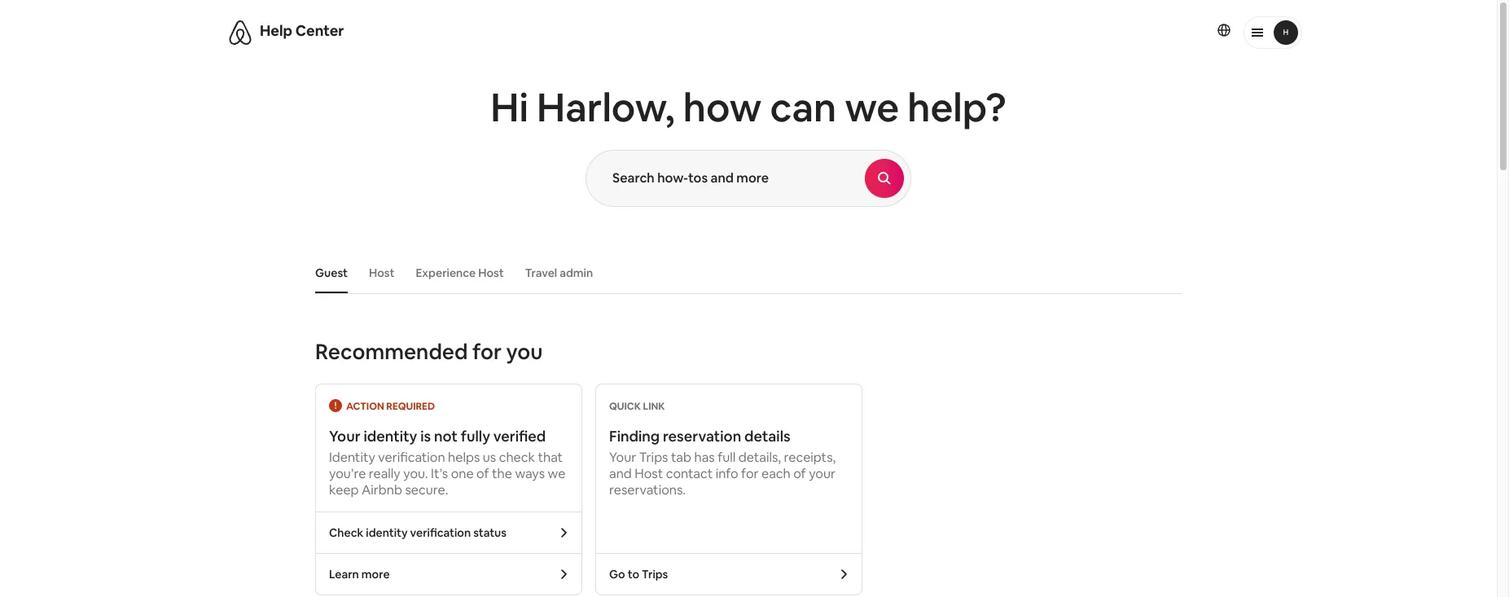 Task type: locate. For each thing, give the bounding box(es) containing it.
help center
[[260, 21, 344, 40]]

for
[[473, 338, 502, 366], [741, 465, 759, 482]]

host button
[[361, 257, 403, 288]]

check
[[329, 525, 364, 540]]

of left the
[[477, 465, 489, 482]]

1 of from the left
[[477, 465, 489, 482]]

trips left tab
[[639, 449, 668, 466]]

1 vertical spatial identity
[[366, 525, 408, 540]]

host right guest button
[[369, 266, 395, 280]]

contact
[[666, 465, 713, 482]]

verification
[[378, 449, 445, 466], [410, 525, 471, 540]]

your inside your trips tab has full details, receipts, and host contact info for each of your reservations.
[[609, 449, 636, 466]]

check
[[499, 449, 535, 466]]

trips right to
[[642, 567, 668, 582]]

can
[[770, 82, 837, 133]]

it's
[[431, 465, 448, 482]]

1 vertical spatial trips
[[642, 567, 668, 582]]

go
[[609, 567, 625, 582]]

status
[[473, 525, 507, 540]]

1 horizontal spatial we
[[845, 82, 899, 133]]

1 vertical spatial verification
[[410, 525, 471, 540]]

your for your identity is not fully verified
[[329, 427, 361, 446]]

1 vertical spatial for
[[741, 465, 759, 482]]

identity right check
[[366, 525, 408, 540]]

1 horizontal spatial of
[[794, 465, 806, 482]]

for inside your trips tab has full details, receipts, and host contact info for each of your reservations.
[[741, 465, 759, 482]]

verification inside identity verification helps us check that you're really you. it's one of the ways we keep airbnb secure.
[[378, 449, 445, 466]]

0 vertical spatial trips
[[639, 449, 668, 466]]

trips inside your trips tab has full details, receipts, and host contact info for each of your reservations.
[[639, 449, 668, 466]]

1 horizontal spatial host
[[478, 266, 504, 280]]

for right info at the bottom left
[[741, 465, 759, 482]]

full
[[718, 449, 736, 466]]

1 vertical spatial your
[[609, 449, 636, 466]]

identity verification helps us check that you're really you. it's one of the ways we keep airbnb secure.
[[329, 449, 566, 499]]

we
[[845, 82, 899, 133], [548, 465, 566, 482]]

action required
[[346, 400, 435, 413]]

finding
[[609, 427, 660, 446]]

0 vertical spatial for
[[473, 338, 502, 366]]

your up identity
[[329, 427, 361, 446]]

reservation
[[663, 427, 742, 446]]

help
[[260, 21, 292, 40]]

Search how-tos and more search field
[[587, 151, 865, 206]]

1 vertical spatial we
[[548, 465, 566, 482]]

action
[[346, 400, 384, 413]]

verification down is
[[378, 449, 445, 466]]

host right the experience
[[478, 266, 504, 280]]

host
[[369, 266, 395, 280], [478, 266, 504, 280], [635, 465, 663, 482]]

identity down action required
[[364, 427, 417, 446]]

0 horizontal spatial of
[[477, 465, 489, 482]]

tab list containing guest
[[307, 253, 1182, 293]]

tab list
[[307, 253, 1182, 293]]

we right ways
[[548, 465, 566, 482]]

how
[[683, 82, 762, 133]]

that
[[538, 449, 563, 466]]

0 vertical spatial verification
[[378, 449, 445, 466]]

identity for is
[[364, 427, 417, 446]]

help center link
[[260, 21, 344, 40]]

identity
[[364, 427, 417, 446], [366, 525, 408, 540]]

None search field
[[586, 150, 912, 207]]

learn
[[329, 567, 359, 582]]

tab
[[671, 449, 692, 466]]

receipts,
[[784, 449, 836, 466]]

of
[[477, 465, 489, 482], [794, 465, 806, 482]]

host right and
[[635, 465, 663, 482]]

1 horizontal spatial for
[[741, 465, 759, 482]]

1 horizontal spatial your
[[609, 449, 636, 466]]

quick link
[[609, 400, 665, 413]]

of left the your on the right bottom of page
[[794, 465, 806, 482]]

verified
[[494, 427, 546, 446]]

0 vertical spatial identity
[[364, 427, 417, 446]]

identity for verification
[[366, 525, 408, 540]]

your down "finding"
[[609, 449, 636, 466]]

finding reservation details
[[609, 427, 791, 446]]

you're
[[329, 465, 366, 482]]

experience host
[[416, 266, 504, 280]]

0 vertical spatial we
[[845, 82, 899, 133]]

your trips tab has full details, receipts, and host contact info for each of your reservations.
[[609, 449, 836, 499]]

0 vertical spatial your
[[329, 427, 361, 446]]

hi harlow, how can we help?
[[491, 82, 1007, 133]]

your
[[329, 427, 361, 446], [609, 449, 636, 466]]

0 horizontal spatial we
[[548, 465, 566, 482]]

trips
[[639, 449, 668, 466], [642, 567, 668, 582]]

verification up learn more link
[[410, 525, 471, 540]]

center
[[296, 21, 344, 40]]

we inside identity verification helps us check that you're really you. it's one of the ways we keep airbnb secure.
[[548, 465, 566, 482]]

0 horizontal spatial your
[[329, 427, 361, 446]]

go to trips
[[609, 567, 668, 582]]

2 horizontal spatial host
[[635, 465, 663, 482]]

we right can
[[845, 82, 899, 133]]

for left you on the bottom left of the page
[[473, 338, 502, 366]]

2 of from the left
[[794, 465, 806, 482]]



Task type: describe. For each thing, give the bounding box(es) containing it.
us
[[483, 449, 496, 466]]

your identity is not fully verified
[[329, 427, 546, 446]]

experience host button
[[408, 257, 512, 288]]

each
[[762, 465, 791, 482]]

guest
[[315, 266, 348, 280]]

hi
[[491, 82, 529, 133]]

go to trips link
[[596, 554, 862, 595]]

one
[[451, 465, 474, 482]]

harlow,
[[537, 82, 675, 133]]

has
[[694, 449, 715, 466]]

you
[[506, 338, 543, 366]]

help?
[[908, 82, 1007, 133]]

really
[[369, 465, 401, 482]]

the
[[492, 465, 512, 482]]

ways
[[515, 465, 545, 482]]

link
[[643, 400, 665, 413]]

your for your trips tab has full details, receipts, and host contact info for each of your reservations.
[[609, 449, 636, 466]]

host inside your trips tab has full details, receipts, and host contact info for each of your reservations.
[[635, 465, 663, 482]]

of inside your trips tab has full details, receipts, and host contact info for each of your reservations.
[[794, 465, 806, 482]]

trips inside go to trips link
[[642, 567, 668, 582]]

learn more link
[[316, 554, 582, 595]]

travel admin
[[525, 266, 593, 280]]

helps
[[448, 449, 480, 466]]

is
[[421, 427, 431, 446]]

identity
[[329, 449, 375, 466]]

travel admin button
[[517, 257, 601, 288]]

airbnb homepage image
[[227, 20, 253, 46]]

your
[[809, 465, 836, 482]]

fully
[[461, 427, 490, 446]]

you.
[[403, 465, 428, 482]]

learn more
[[329, 567, 390, 582]]

main navigation menu image
[[1274, 20, 1299, 45]]

and
[[609, 465, 632, 482]]

0 horizontal spatial for
[[473, 338, 502, 366]]

0 horizontal spatial host
[[369, 266, 395, 280]]

required
[[386, 400, 435, 413]]

check identity verification status
[[329, 525, 507, 540]]

of inside identity verification helps us check that you're really you. it's one of the ways we keep airbnb secure.
[[477, 465, 489, 482]]

more
[[362, 567, 390, 582]]

check identity verification status link
[[316, 512, 582, 553]]

details
[[745, 427, 791, 446]]

recommended
[[315, 338, 468, 366]]

admin
[[560, 266, 593, 280]]

travel
[[525, 266, 557, 280]]

airbnb
[[362, 482, 402, 499]]

keep
[[329, 482, 359, 499]]

to
[[628, 567, 640, 582]]

reservations.
[[609, 482, 686, 499]]

experience
[[416, 266, 476, 280]]

info
[[716, 465, 739, 482]]

details,
[[739, 449, 781, 466]]

quick
[[609, 400, 641, 413]]

secure.
[[405, 482, 448, 499]]

not
[[434, 427, 458, 446]]

guest button
[[307, 257, 356, 288]]

recommended for you
[[315, 338, 543, 366]]



Task type: vqa. For each thing, say whether or not it's contained in the screenshot.
$55 on the bottom right of the page
no



